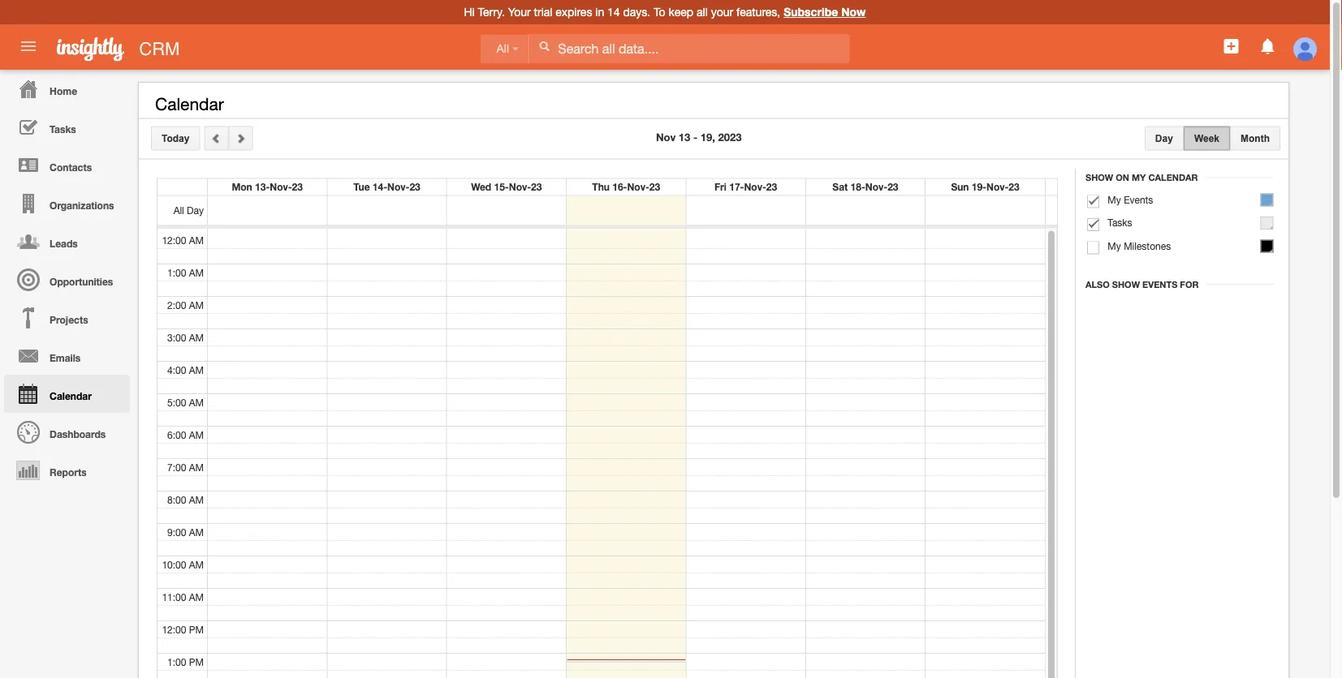 Task type: locate. For each thing, give the bounding box(es) containing it.
am right 2:00
[[189, 299, 204, 311]]

nov- right the wed
[[509, 181, 531, 193]]

all up 12:00 am
[[174, 205, 184, 216]]

my
[[1132, 173, 1146, 183], [1108, 194, 1121, 205], [1108, 240, 1121, 252]]

am right 9:00 on the bottom of page
[[189, 527, 204, 538]]

for
[[1180, 279, 1199, 290]]

6 nov- from the left
[[865, 181, 888, 193]]

12:00 down 11:00
[[162, 624, 186, 635]]

day left week
[[1155, 133, 1173, 144]]

11 am from the top
[[189, 559, 204, 570]]

am right 11:00
[[189, 592, 204, 603]]

1 vertical spatial pm
[[189, 657, 204, 668]]

show right also
[[1112, 279, 1140, 290]]

calendar inside navigation
[[50, 391, 92, 402]]

2 pm from the top
[[189, 657, 204, 668]]

23 for tue 14-nov-23
[[410, 181, 420, 193]]

4 nov- from the left
[[627, 181, 649, 193]]

23 right 16-
[[649, 181, 660, 193]]

3:00 am
[[167, 332, 204, 343]]

show
[[1086, 173, 1114, 183], [1112, 279, 1140, 290]]

subscribe now link
[[784, 5, 866, 19]]

day up 12:00 am
[[187, 205, 204, 216]]

6 am from the top
[[189, 397, 204, 408]]

1 vertical spatial tasks
[[1108, 217, 1132, 229]]

am for 10:00 am
[[189, 559, 204, 570]]

23 right 18-
[[888, 181, 899, 193]]

6:00
[[167, 429, 186, 441]]

1 vertical spatial all
[[174, 205, 184, 216]]

23 right 15- on the top left of page
[[531, 181, 542, 193]]

projects
[[50, 314, 88, 326]]

show left on
[[1086, 173, 1114, 183]]

calendar up dashboards link
[[50, 391, 92, 402]]

1 pm from the top
[[189, 624, 204, 635]]

9:00
[[167, 527, 186, 538]]

all inside all link
[[497, 43, 509, 55]]

0 vertical spatial my
[[1132, 173, 1146, 183]]

2:00 am
[[167, 299, 204, 311]]

navigation containing home
[[0, 70, 130, 490]]

12:00 am
[[162, 234, 204, 246]]

my right on
[[1132, 173, 1146, 183]]

pm down the 12:00 pm at the left
[[189, 657, 204, 668]]

tasks down the my events
[[1108, 217, 1132, 229]]

nov- right fri
[[744, 181, 766, 193]]

23 right 19-
[[1009, 181, 1020, 193]]

am for 8:00 am
[[189, 494, 204, 505]]

6 23 from the left
[[888, 181, 899, 193]]

my milestones
[[1108, 240, 1171, 252]]

5 23 from the left
[[766, 181, 777, 193]]

12:00
[[162, 234, 186, 246], [162, 624, 186, 635]]

0 vertical spatial tasks
[[50, 123, 76, 135]]

1 horizontal spatial day
[[1155, 133, 1173, 144]]

2 vertical spatial my
[[1108, 240, 1121, 252]]

am right 7:00 on the bottom of page
[[189, 462, 204, 473]]

3 nov- from the left
[[509, 181, 531, 193]]

0 vertical spatial all
[[497, 43, 509, 55]]

9 am from the top
[[189, 494, 204, 505]]

4:00
[[167, 364, 186, 376]]

12 am from the top
[[189, 592, 204, 603]]

my right my events option
[[1108, 194, 1121, 205]]

2 12:00 from the top
[[162, 624, 186, 635]]

also show events for
[[1086, 279, 1199, 290]]

7 23 from the left
[[1009, 181, 1020, 193]]

1:00 down the 12:00 pm at the left
[[167, 657, 186, 668]]

features,
[[737, 5, 781, 19]]

5 nov- from the left
[[744, 181, 766, 193]]

1:00 up 2:00
[[167, 267, 186, 278]]

1 horizontal spatial tasks
[[1108, 217, 1132, 229]]

23 right 17-
[[766, 181, 777, 193]]

1 vertical spatial my
[[1108, 194, 1121, 205]]

11:00
[[162, 592, 186, 603]]

nov- right mon
[[270, 181, 292, 193]]

calendar up today
[[155, 94, 224, 114]]

pm for 12:00 pm
[[189, 624, 204, 635]]

am right 8:00
[[189, 494, 204, 505]]

nov- for 17-
[[744, 181, 766, 193]]

17-
[[729, 181, 744, 193]]

my right my milestones checkbox
[[1108, 240, 1121, 252]]

nov- for 15-
[[509, 181, 531, 193]]

0 vertical spatial show
[[1086, 173, 1114, 183]]

am right 10:00
[[189, 559, 204, 570]]

2 1:00 from the top
[[167, 657, 186, 668]]

1 1:00 from the top
[[167, 267, 186, 278]]

am right 3:00
[[189, 332, 204, 343]]

am for 5:00 am
[[189, 397, 204, 408]]

am right 5:00
[[189, 397, 204, 408]]

1 nov- from the left
[[270, 181, 292, 193]]

wed 15-nov-23
[[471, 181, 542, 193]]

am
[[189, 234, 204, 246], [189, 267, 204, 278], [189, 299, 204, 311], [189, 332, 204, 343], [189, 364, 204, 376], [189, 397, 204, 408], [189, 429, 204, 441], [189, 462, 204, 473], [189, 494, 204, 505], [189, 527, 204, 538], [189, 559, 204, 570], [189, 592, 204, 603]]

4 23 from the left
[[649, 181, 660, 193]]

am right 4:00
[[189, 364, 204, 376]]

0 horizontal spatial calendar
[[50, 391, 92, 402]]

9:00 am
[[167, 527, 204, 538]]

your
[[711, 5, 733, 19]]

pm up 1:00 pm
[[189, 624, 204, 635]]

0 vertical spatial 12:00
[[162, 234, 186, 246]]

nov-
[[270, 181, 292, 193], [387, 181, 410, 193], [509, 181, 531, 193], [627, 181, 649, 193], [744, 181, 766, 193], [865, 181, 888, 193], [987, 181, 1009, 193]]

14-
[[373, 181, 387, 193]]

all
[[497, 43, 509, 55], [174, 205, 184, 216]]

tasks
[[50, 123, 76, 135], [1108, 217, 1132, 229]]

0 vertical spatial events
[[1124, 194, 1153, 205]]

8:00
[[167, 494, 186, 505]]

all for all day
[[174, 205, 184, 216]]

events
[[1124, 194, 1153, 205], [1143, 279, 1178, 290]]

8 am from the top
[[189, 462, 204, 473]]

nov- right the sun
[[987, 181, 1009, 193]]

3 am from the top
[[189, 299, 204, 311]]

nov- right sat
[[865, 181, 888, 193]]

all link
[[480, 34, 529, 64]]

am for 3:00 am
[[189, 332, 204, 343]]

home
[[50, 85, 77, 97]]

am for 6:00 am
[[189, 429, 204, 441]]

dashboards
[[50, 429, 106, 440]]

am right 6:00
[[189, 429, 204, 441]]

day
[[1155, 133, 1173, 144], [187, 205, 204, 216]]

0 horizontal spatial tasks
[[50, 123, 76, 135]]

my for my events
[[1108, 194, 1121, 205]]

1 horizontal spatial all
[[497, 43, 509, 55]]

0 vertical spatial 1:00
[[167, 267, 186, 278]]

my events
[[1108, 194, 1153, 205]]

3 23 from the left
[[531, 181, 542, 193]]

2 23 from the left
[[410, 181, 420, 193]]

all down terry. on the top left
[[497, 43, 509, 55]]

5 am from the top
[[189, 364, 204, 376]]

Tasks checkbox
[[1087, 218, 1100, 231]]

1 vertical spatial 12:00
[[162, 624, 186, 635]]

sat 18-nov-23
[[833, 181, 899, 193]]

1 vertical spatial calendar
[[1149, 173, 1198, 183]]

nov- for 13-
[[270, 181, 292, 193]]

4 am from the top
[[189, 332, 204, 343]]

10 am from the top
[[189, 527, 204, 538]]

now
[[841, 5, 866, 19]]

2 nov- from the left
[[387, 181, 410, 193]]

today button
[[151, 126, 200, 151]]

fri 17-nov-23
[[715, 181, 777, 193]]

0 horizontal spatial all
[[174, 205, 184, 216]]

reports
[[50, 467, 87, 478]]

nov 13 - 19, 2023
[[656, 131, 742, 144]]

2 horizontal spatial calendar
[[1149, 173, 1198, 183]]

My Events checkbox
[[1087, 195, 1100, 208]]

1 horizontal spatial calendar
[[155, 94, 224, 114]]

6:00 am
[[167, 429, 204, 441]]

1:00 am
[[167, 267, 204, 278]]

12:00 for 12:00 pm
[[162, 624, 186, 635]]

all
[[697, 5, 708, 19]]

am up "2:00 am" on the top of page
[[189, 267, 204, 278]]

0 horizontal spatial day
[[187, 205, 204, 216]]

contacts
[[50, 162, 92, 173]]

23 right 14-
[[410, 181, 420, 193]]

4:00 am
[[167, 364, 204, 376]]

5:00
[[167, 397, 186, 408]]

events left for
[[1143, 279, 1178, 290]]

in
[[595, 5, 604, 19]]

also
[[1086, 279, 1110, 290]]

1 vertical spatial day
[[187, 205, 204, 216]]

thu
[[592, 181, 610, 193]]

23
[[292, 181, 303, 193], [410, 181, 420, 193], [531, 181, 542, 193], [649, 181, 660, 193], [766, 181, 777, 193], [888, 181, 899, 193], [1009, 181, 1020, 193]]

23 right 13- at the left top of the page
[[292, 181, 303, 193]]

opportunities link
[[4, 261, 130, 299]]

16-
[[612, 181, 627, 193]]

1 am from the top
[[189, 234, 204, 246]]

navigation
[[0, 70, 130, 490]]

2 vertical spatial calendar
[[50, 391, 92, 402]]

today
[[162, 133, 190, 144]]

sun 19-nov-23
[[951, 181, 1020, 193]]

2 am from the top
[[189, 267, 204, 278]]

23 for wed 15-nov-23
[[531, 181, 542, 193]]

12:00 pm
[[162, 624, 204, 635]]

1 vertical spatial 1:00
[[167, 657, 186, 668]]

12:00 down all day
[[162, 234, 186, 246]]

nov- right 'tue'
[[387, 181, 410, 193]]

tasks up contacts link
[[50, 123, 76, 135]]

events down show on my calendar
[[1124, 194, 1153, 205]]

am for 4:00 am
[[189, 364, 204, 376]]

nov- right thu
[[627, 181, 649, 193]]

am for 7:00 am
[[189, 462, 204, 473]]

0 vertical spatial day
[[1155, 133, 1173, 144]]

contacts link
[[4, 146, 130, 184]]

tue 14-nov-23
[[353, 181, 420, 193]]

1 12:00 from the top
[[162, 234, 186, 246]]

crm
[[139, 38, 180, 59]]

7 am from the top
[[189, 429, 204, 441]]

1 23 from the left
[[292, 181, 303, 193]]

day inside button
[[1155, 133, 1173, 144]]

0 vertical spatial pm
[[189, 624, 204, 635]]

my for my milestones
[[1108, 240, 1121, 252]]

calendar down the day button at the right of the page
[[1149, 173, 1198, 183]]

7 nov- from the left
[[987, 181, 1009, 193]]

calendar
[[155, 94, 224, 114], [1149, 173, 1198, 183], [50, 391, 92, 402]]

all for all
[[497, 43, 509, 55]]

am for 1:00 am
[[189, 267, 204, 278]]

home link
[[4, 70, 130, 108]]

reports link
[[4, 451, 130, 490]]

1:00
[[167, 267, 186, 278], [167, 657, 186, 668]]

1:00 for 1:00 am
[[167, 267, 186, 278]]

am down all day
[[189, 234, 204, 246]]



Task type: describe. For each thing, give the bounding box(es) containing it.
fri
[[715, 181, 727, 193]]

14
[[607, 5, 620, 19]]

5:00 am
[[167, 397, 204, 408]]

1:00 for 1:00 pm
[[167, 657, 186, 668]]

tasks link
[[4, 108, 130, 146]]

0 vertical spatial calendar
[[155, 94, 224, 114]]

Search all data.... text field
[[530, 34, 850, 63]]

10:00
[[162, 559, 186, 570]]

am for 11:00 am
[[189, 592, 204, 603]]

tasks inside navigation
[[50, 123, 76, 135]]

month button
[[1230, 126, 1281, 151]]

opportunities
[[50, 276, 113, 287]]

trial
[[534, 5, 553, 19]]

1:00 pm
[[167, 657, 204, 668]]

leads
[[50, 238, 78, 249]]

nov- for 19-
[[987, 181, 1009, 193]]

your
[[508, 5, 531, 19]]

previous image
[[211, 133, 222, 144]]

notifications image
[[1258, 37, 1278, 56]]

nov- for 18-
[[865, 181, 888, 193]]

hi terry. your trial expires in 14 days. to keep all your features, subscribe now
[[464, 5, 866, 19]]

to
[[654, 5, 666, 19]]

am for 9:00 am
[[189, 527, 204, 538]]

3:00
[[167, 332, 186, 343]]

calendar link
[[4, 375, 130, 413]]

15-
[[494, 181, 509, 193]]

am for 12:00 am
[[189, 234, 204, 246]]

23 for thu 16-nov-23
[[649, 181, 660, 193]]

8:00 am
[[167, 494, 204, 505]]

13
[[679, 131, 690, 144]]

show on my calendar
[[1086, 173, 1198, 183]]

19-
[[972, 181, 987, 193]]

month
[[1241, 133, 1270, 144]]

mon
[[232, 181, 252, 193]]

12:00 for 12:00 am
[[162, 234, 186, 246]]

projects link
[[4, 299, 130, 337]]

23 for mon 13-nov-23
[[292, 181, 303, 193]]

subscribe
[[784, 5, 838, 19]]

organizations link
[[4, 184, 130, 223]]

18-
[[851, 181, 865, 193]]

nov- for 14-
[[387, 181, 410, 193]]

My Milestones checkbox
[[1087, 242, 1100, 255]]

dashboards link
[[4, 413, 130, 451]]

1 vertical spatial events
[[1143, 279, 1178, 290]]

milestones
[[1124, 240, 1171, 252]]

white image
[[539, 41, 550, 52]]

sat
[[833, 181, 848, 193]]

wed
[[471, 181, 491, 193]]

tue
[[353, 181, 370, 193]]

mon 13-nov-23
[[232, 181, 303, 193]]

23 for sat 18-nov-23
[[888, 181, 899, 193]]

days.
[[623, 5, 651, 19]]

am for 2:00 am
[[189, 299, 204, 311]]

13-
[[255, 181, 270, 193]]

11:00 am
[[162, 592, 204, 603]]

2:00
[[167, 299, 186, 311]]

7:00
[[167, 462, 186, 473]]

on
[[1116, 173, 1130, 183]]

next image
[[235, 133, 246, 144]]

organizations
[[50, 200, 114, 211]]

nov
[[656, 131, 676, 144]]

thu 16-nov-23
[[592, 181, 660, 193]]

terry.
[[478, 5, 505, 19]]

19,
[[701, 131, 715, 144]]

hi
[[464, 5, 475, 19]]

10:00 am
[[162, 559, 204, 570]]

expires
[[556, 5, 592, 19]]

-
[[693, 131, 698, 144]]

all day
[[174, 205, 204, 216]]

23 for fri 17-nov-23
[[766, 181, 777, 193]]

keep
[[669, 5, 694, 19]]

week
[[1194, 133, 1220, 144]]

day button
[[1145, 126, 1184, 151]]

nov- for 16-
[[627, 181, 649, 193]]

7:00 am
[[167, 462, 204, 473]]

2023
[[718, 131, 742, 144]]

emails
[[50, 352, 81, 364]]

23 for sun 19-nov-23
[[1009, 181, 1020, 193]]

1 vertical spatial show
[[1112, 279, 1140, 290]]

sun
[[951, 181, 969, 193]]

pm for 1:00 pm
[[189, 657, 204, 668]]



Task type: vqa. For each thing, say whether or not it's contained in the screenshot.
"24"
no



